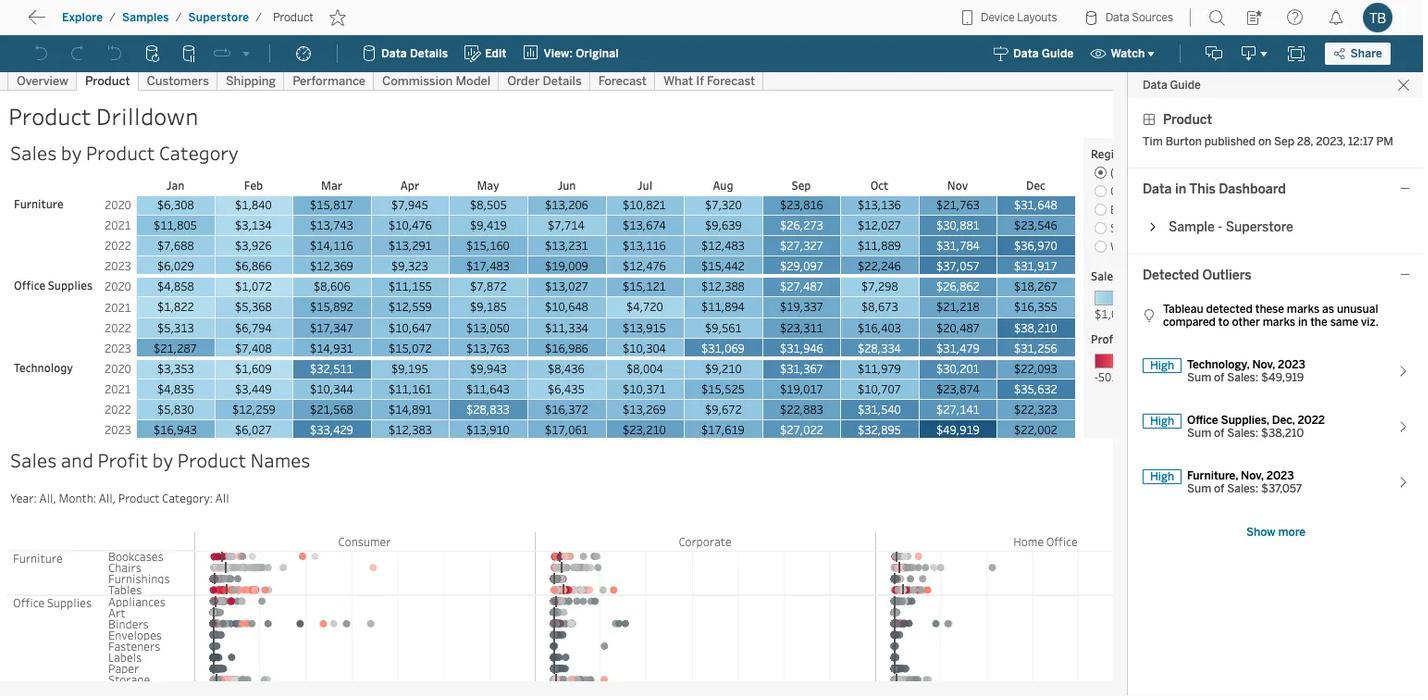 Task type: describe. For each thing, give the bounding box(es) containing it.
samples link
[[121, 10, 170, 25]]

skip
[[48, 14, 80, 31]]

3 / from the left
[[256, 11, 262, 24]]

samples
[[122, 11, 169, 24]]

content
[[102, 14, 159, 31]]

explore link
[[61, 10, 104, 25]]

skip to content
[[48, 14, 159, 31]]

explore / samples / superstore /
[[62, 11, 262, 24]]



Task type: locate. For each thing, give the bounding box(es) containing it.
/ left product element
[[256, 11, 262, 24]]

2 horizontal spatial /
[[256, 11, 262, 24]]

1 horizontal spatial /
[[176, 11, 182, 24]]

to
[[83, 14, 98, 31]]

2 / from the left
[[176, 11, 182, 24]]

product element
[[268, 11, 319, 24]]

/
[[109, 11, 116, 24], [176, 11, 182, 24], [256, 11, 262, 24]]

superstore
[[188, 11, 249, 24]]

superstore link
[[187, 10, 250, 25]]

/ right samples
[[176, 11, 182, 24]]

explore
[[62, 11, 103, 24]]

skip to content link
[[44, 10, 189, 35]]

product
[[273, 11, 314, 24]]

0 horizontal spatial /
[[109, 11, 116, 24]]

1 / from the left
[[109, 11, 116, 24]]

/ right to
[[109, 11, 116, 24]]



Task type: vqa. For each thing, say whether or not it's contained in the screenshot.
the right the Quota
no



